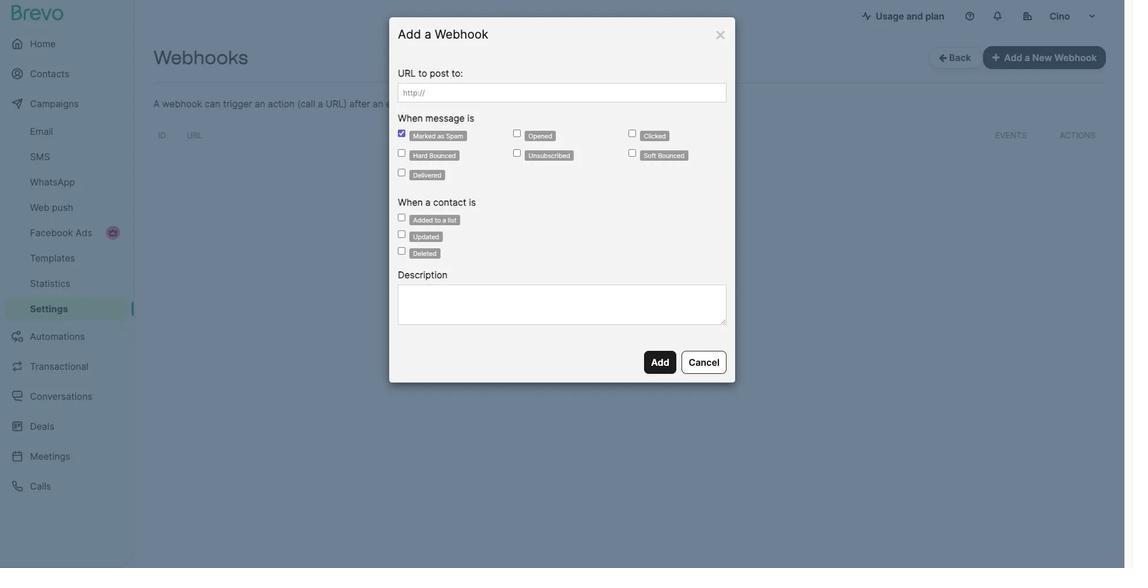 Task type: locate. For each thing, give the bounding box(es) containing it.
when a contact is
[[398, 197, 476, 208]]

bounced down 'as'
[[429, 152, 456, 160]]

plan
[[925, 10, 945, 22]]

added to a list
[[413, 216, 457, 224]]

0 horizontal spatial add
[[398, 27, 421, 42]]

add for add a new webhook
[[1004, 52, 1022, 63]]

description
[[398, 269, 448, 281]]

home
[[30, 38, 56, 50]]

calls link
[[5, 473, 127, 501]]

0 horizontal spatial an
[[255, 98, 265, 110]]

1 vertical spatial add
[[1004, 52, 1022, 63]]

url up "event"
[[398, 67, 416, 79]]

a up url to post to:
[[425, 27, 431, 42]]

webhooks
[[153, 47, 248, 69]]

1 vertical spatial url
[[187, 130, 203, 140]]

1 vertical spatial when
[[398, 197, 423, 208]]

unsubscribed
[[529, 152, 570, 160]]

None text field
[[398, 285, 727, 325]]

arrow left image
[[939, 53, 947, 62]]

spam
[[446, 132, 463, 140]]

add up url to post to:
[[398, 27, 421, 42]]

webhook
[[435, 27, 488, 42], [1055, 52, 1097, 63]]

is
[[467, 112, 474, 124], [469, 197, 476, 208]]

url
[[398, 67, 416, 79], [187, 130, 203, 140]]

× button
[[714, 22, 727, 45]]

delivered
[[413, 171, 441, 179]]

webhook inside button
[[1055, 52, 1097, 63]]

bounced
[[429, 152, 456, 160], [658, 152, 685, 160]]

0 vertical spatial add
[[398, 27, 421, 42]]

1 horizontal spatial webhook
[[1055, 52, 1097, 63]]

contact
[[433, 197, 466, 208]]

message
[[425, 112, 465, 124]]

soft
[[644, 152, 656, 160]]

cino button
[[1014, 5, 1106, 28]]

0 vertical spatial when
[[398, 112, 423, 124]]

an
[[255, 98, 265, 110], [373, 98, 383, 110]]

a webhook can trigger an action (call a url) after an event (an email delivered, opened, clicked, etc.).
[[153, 98, 597, 110]]

clicked,
[[538, 98, 572, 110]]

None checkbox
[[398, 130, 405, 137], [513, 130, 521, 137], [398, 169, 405, 176], [398, 214, 405, 221], [398, 247, 405, 255], [398, 130, 405, 137], [513, 130, 521, 137], [398, 169, 405, 176], [398, 214, 405, 221], [398, 247, 405, 255]]

0 horizontal spatial to
[[418, 67, 427, 79]]

marked
[[413, 132, 436, 140]]

0 horizontal spatial webhook
[[435, 27, 488, 42]]

campaigns
[[30, 98, 79, 110]]

1 horizontal spatial url
[[398, 67, 416, 79]]

sms link
[[5, 145, 127, 168]]

templates
[[30, 253, 75, 264]]

1 horizontal spatial add
[[651, 357, 669, 368]]

an left action
[[255, 98, 265, 110]]

None checkbox
[[629, 130, 636, 137], [398, 149, 405, 157], [513, 149, 521, 157], [629, 149, 636, 157], [398, 231, 405, 238], [629, 130, 636, 137], [398, 149, 405, 157], [513, 149, 521, 157], [629, 149, 636, 157], [398, 231, 405, 238]]

settings
[[30, 303, 68, 315]]

1 horizontal spatial bounced
[[658, 152, 685, 160]]

to for added
[[435, 216, 441, 224]]

2 vertical spatial add
[[651, 357, 669, 368]]

delivered,
[[455, 98, 498, 110]]

web push link
[[5, 196, 127, 219]]

back link
[[929, 47, 983, 69]]

to left list
[[435, 216, 441, 224]]

url right id
[[187, 130, 203, 140]]

hard bounced
[[413, 152, 456, 160]]

a left list
[[443, 216, 446, 224]]

to for url
[[418, 67, 427, 79]]

whatsapp link
[[5, 171, 127, 194]]

0 vertical spatial is
[[467, 112, 474, 124]]

an right after
[[373, 98, 383, 110]]

webhook up "to:"
[[435, 27, 488, 42]]

a up added
[[425, 197, 431, 208]]

as
[[438, 132, 444, 140]]

soft bounced
[[644, 152, 685, 160]]

push
[[52, 202, 73, 213]]

0 vertical spatial url
[[398, 67, 416, 79]]

2 horizontal spatial add
[[1004, 52, 1022, 63]]

is down delivered,
[[467, 112, 474, 124]]

a
[[425, 27, 431, 42], [1025, 52, 1030, 63], [318, 98, 323, 110], [425, 197, 431, 208], [443, 216, 446, 224]]

ads
[[75, 227, 92, 239]]

transactional link
[[5, 353, 127, 381]]

whatsapp
[[30, 176, 75, 188]]

left___rvooi image
[[108, 228, 118, 238]]

when up added
[[398, 197, 423, 208]]

usage and plan button
[[853, 5, 954, 28]]

1 horizontal spatial an
[[373, 98, 383, 110]]

1 horizontal spatial to
[[435, 216, 441, 224]]

a inside button
[[1025, 52, 1030, 63]]

add for add
[[651, 357, 669, 368]]

contacts link
[[5, 60, 127, 88]]

calls
[[30, 481, 51, 492]]

and
[[906, 10, 923, 22]]

×
[[714, 22, 727, 45]]

contacts
[[30, 68, 69, 80]]

2 an from the left
[[373, 98, 383, 110]]

0 horizontal spatial url
[[187, 130, 203, 140]]

added
[[413, 216, 433, 224]]

2 when from the top
[[398, 197, 423, 208]]

add for add a webhook
[[398, 27, 421, 42]]

1 vertical spatial webhook
[[1055, 52, 1097, 63]]

add left cancel button
[[651, 357, 669, 368]]

webhook right new
[[1055, 52, 1097, 63]]

1 vertical spatial to
[[435, 216, 441, 224]]

when down the (an
[[398, 112, 423, 124]]

0 horizontal spatial bounced
[[429, 152, 456, 160]]

add a new webhook
[[1004, 52, 1097, 63]]

0 vertical spatial to
[[418, 67, 427, 79]]

add
[[398, 27, 421, 42], [1004, 52, 1022, 63], [651, 357, 669, 368]]

add right plus icon
[[1004, 52, 1022, 63]]

1 bounced from the left
[[429, 152, 456, 160]]

1 when from the top
[[398, 112, 423, 124]]

is right the contact
[[469, 197, 476, 208]]

usage and plan
[[876, 10, 945, 22]]

bounced right soft
[[658, 152, 685, 160]]

transactional
[[30, 361, 88, 373]]

(call
[[297, 98, 315, 110]]

cancel button
[[682, 351, 727, 374]]

on
[[466, 130, 478, 140]]

2 bounced from the left
[[658, 152, 685, 160]]

event
[[386, 98, 410, 110]]

can
[[205, 98, 220, 110]]

campaigns link
[[5, 90, 127, 118]]

post
[[430, 67, 449, 79]]

bounced for soft bounced
[[658, 152, 685, 160]]

conversations link
[[5, 383, 127, 411]]

plus image
[[992, 53, 1000, 62]]

when
[[398, 112, 423, 124], [398, 197, 423, 208]]

a left new
[[1025, 52, 1030, 63]]

to left post
[[418, 67, 427, 79]]

cino
[[1050, 10, 1070, 22]]



Task type: describe. For each thing, give the bounding box(es) containing it.
events
[[995, 130, 1027, 140]]

automations
[[30, 331, 85, 343]]

a for when a contact is
[[425, 197, 431, 208]]

statistics link
[[5, 272, 127, 295]]

after
[[350, 98, 370, 110]]

email
[[429, 98, 452, 110]]

a right (call on the top left of the page
[[318, 98, 323, 110]]

trigger on
[[429, 130, 478, 140]]

trigger
[[429, 130, 464, 140]]

facebook
[[30, 227, 73, 239]]

deals link
[[5, 413, 127, 441]]

conversations
[[30, 391, 92, 403]]

deals
[[30, 421, 54, 432]]

1 an from the left
[[255, 98, 265, 110]]

actions
[[1060, 130, 1096, 140]]

meetings link
[[5, 443, 127, 471]]

url for url
[[187, 130, 203, 140]]

a for add a new webhook
[[1025, 52, 1030, 63]]

clicked
[[644, 132, 666, 140]]

meetings
[[30, 451, 70, 462]]

url for url to post to:
[[398, 67, 416, 79]]

add a webhook
[[398, 27, 488, 42]]

add a new webhook button
[[983, 46, 1106, 69]]

bounced for hard bounced
[[429, 152, 456, 160]]

when for when message is
[[398, 112, 423, 124]]

when for when a contact is
[[398, 197, 423, 208]]

automations link
[[5, 323, 127, 351]]

0 vertical spatial webhook
[[435, 27, 488, 42]]

url)
[[326, 98, 347, 110]]

settings link
[[5, 298, 127, 321]]

home link
[[5, 30, 127, 58]]

when message is
[[398, 112, 474, 124]]

(an
[[413, 98, 427, 110]]

usage
[[876, 10, 904, 22]]

trigger
[[223, 98, 252, 110]]

http:// text field
[[398, 83, 727, 103]]

web push
[[30, 202, 73, 213]]

email link
[[5, 120, 127, 143]]

add button
[[644, 351, 676, 374]]

templates link
[[5, 247, 127, 270]]

to:
[[452, 67, 463, 79]]

email
[[30, 126, 53, 137]]

opened,
[[500, 98, 536, 110]]

sms
[[30, 151, 50, 163]]

1 vertical spatial is
[[469, 197, 476, 208]]

a
[[153, 98, 160, 110]]

id
[[158, 130, 166, 140]]

url to post to:
[[398, 67, 463, 79]]

marked as spam
[[413, 132, 463, 140]]

new
[[1032, 52, 1052, 63]]

updated
[[413, 233, 439, 241]]

statistics
[[30, 278, 70, 289]]

cancel
[[689, 357, 720, 368]]

web
[[30, 202, 49, 213]]

etc.).
[[574, 98, 597, 110]]

deleted
[[413, 250, 437, 258]]

facebook ads
[[30, 227, 92, 239]]

list
[[448, 216, 457, 224]]

back
[[947, 52, 973, 63]]

facebook ads link
[[5, 221, 127, 245]]

hard
[[413, 152, 428, 160]]

a for add a webhook
[[425, 27, 431, 42]]

action
[[268, 98, 295, 110]]

webhook
[[162, 98, 202, 110]]

opened
[[529, 132, 552, 140]]



Task type: vqa. For each thing, say whether or not it's contained in the screenshot.
11 related to 2nd 11 link from left
no



